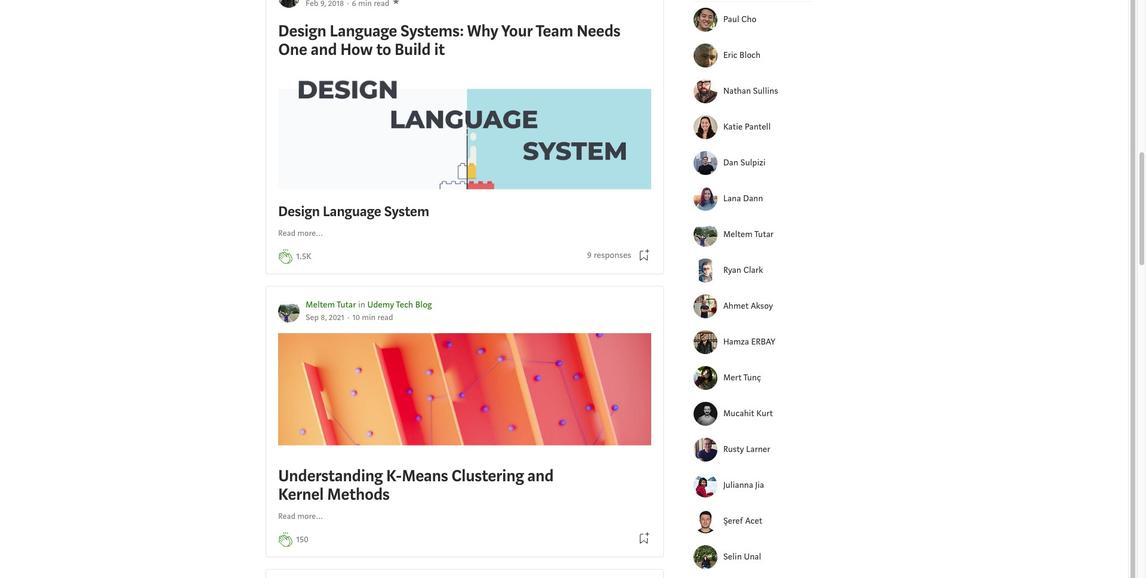 Task type: vqa. For each thing, say whether or not it's contained in the screenshot.
the left Go to the profile of Paul Cho icon
no



Task type: describe. For each thing, give the bounding box(es) containing it.
understanding k-means clustering and kernel methods
[[278, 465, 554, 505]]

tutar for meltem tutar in udemy tech blog
[[337, 299, 356, 310]]

sullins
[[753, 85, 779, 97]]

tech
[[396, 299, 413, 310]]

go to the profile of mert tunç image
[[694, 366, 718, 390]]

read more… link for 150
[[278, 511, 323, 523]]

go to the profile of nathan sullins image
[[694, 80, 718, 103]]

k-
[[386, 465, 402, 487]]

şeref
[[724, 515, 744, 527]]

sep
[[306, 312, 319, 323]]

aksoy
[[751, 300, 773, 312]]

meltem tutar in udemy tech blog
[[306, 299, 432, 310]]

ryan clark
[[724, 265, 763, 276]]

selin
[[724, 551, 742, 563]]

lana
[[724, 193, 741, 204]]

your
[[502, 20, 533, 42]]

1.5k button
[[296, 250, 312, 264]]

eric bloch link
[[724, 49, 813, 62]]

and inside design language systems: why your team needs one and how to build it
[[311, 39, 337, 61]]

udemy
[[368, 299, 394, 310]]

in
[[358, 299, 365, 310]]

mucahit kurt
[[724, 408, 773, 419]]

sulpizi
[[741, 157, 766, 168]]

kurt
[[757, 408, 773, 419]]

how
[[341, 39, 373, 61]]

design language system
[[278, 202, 429, 221]]

dan sulpizi link
[[724, 156, 813, 170]]

go to the profile of şeref acet image
[[694, 510, 718, 533]]

ahmet
[[724, 300, 749, 312]]

150 button
[[296, 533, 309, 547]]

to
[[376, 39, 391, 61]]

şeref acet link
[[724, 515, 813, 528]]

acet
[[746, 515, 763, 527]]

design for design language system
[[278, 202, 320, 221]]

9 responses
[[587, 250, 632, 261]]

mucahit
[[724, 408, 755, 419]]

go to the profile of selin unal image
[[694, 545, 718, 569]]

read for 1.5k
[[278, 228, 296, 239]]

go to the profile of katie pantell image
[[694, 115, 718, 139]]

systems:
[[401, 20, 464, 42]]

rusty
[[724, 444, 745, 455]]

paul cho link
[[724, 13, 813, 26]]

nathan
[[724, 85, 751, 97]]

9 responses link
[[587, 249, 632, 262]]

paul
[[724, 14, 740, 25]]

ryan clark link
[[724, 264, 813, 277]]

1 horizontal spatial go to the profile of meltem tutar image
[[694, 223, 718, 247]]

8,
[[321, 312, 327, 323]]

go to the profile of lana dann image
[[694, 187, 718, 211]]

cho
[[742, 14, 757, 25]]

one
[[278, 39, 307, 61]]

mert tunç
[[724, 372, 761, 383]]

clark
[[744, 265, 763, 276]]

eric bloch
[[724, 50, 761, 61]]

language system
[[323, 202, 429, 221]]

blog
[[416, 299, 432, 310]]

read more… for 150
[[278, 511, 323, 522]]

lana dann
[[724, 193, 764, 204]]

go to the profile of hamza erbay image
[[694, 330, 718, 354]]

katie
[[724, 121, 743, 133]]

eric
[[724, 50, 738, 61]]

kernel methods
[[278, 484, 390, 505]]

ryan
[[724, 265, 742, 276]]

go to the profile of paul cho image
[[694, 8, 718, 32]]

mert tunç link
[[724, 371, 813, 385]]

clustering
[[452, 465, 524, 487]]

larner
[[747, 444, 771, 455]]

9
[[587, 250, 592, 261]]

katie pantell link
[[724, 121, 813, 134]]

go to the profile of julianna jia image
[[694, 474, 718, 498]]

udemy tech blog link
[[368, 299, 432, 310]]

sep 8, 2021
[[306, 312, 345, 323]]

design for design language systems: why your team needs one and how to build it
[[278, 20, 326, 42]]

go to the profile of mucahit kurt image
[[694, 402, 718, 426]]



Task type: locate. For each thing, give the bounding box(es) containing it.
meltem up 8,
[[306, 299, 335, 310]]

needs
[[577, 20, 621, 42]]

1 vertical spatial design
[[278, 202, 320, 221]]

nathan sullins link
[[724, 85, 813, 98]]

design
[[278, 20, 326, 42], [278, 202, 320, 221]]

1 design from the top
[[278, 20, 326, 42]]

meltem tutar
[[724, 229, 774, 240]]

read more… link up 150 at the bottom left of page
[[278, 511, 323, 523]]

lana dann link
[[724, 192, 813, 206]]

language
[[330, 20, 397, 42]]

0 horizontal spatial meltem tutar link
[[306, 299, 356, 310]]

read more… up 1.5k
[[278, 228, 323, 239]]

read more… link for 1.5k
[[278, 227, 323, 240]]

dann
[[744, 193, 764, 204]]

meltem tutar link up 2021
[[306, 299, 356, 310]]

2 read more… link from the top
[[278, 511, 323, 523]]

meltem up ryan clark
[[724, 229, 753, 240]]

and
[[311, 39, 337, 61], [528, 465, 554, 487]]

0 vertical spatial read
[[278, 228, 296, 239]]

julianna jia link
[[724, 479, 813, 492]]

julianna jia
[[724, 480, 765, 491]]

katie pantell
[[724, 121, 771, 133]]

1 vertical spatial meltem tutar link
[[306, 299, 356, 310]]

0 horizontal spatial go to the profile of meltem tutar image
[[278, 301, 300, 322]]

0 vertical spatial read more… link
[[278, 227, 323, 240]]

understanding
[[278, 465, 383, 487]]

dan sulpizi
[[724, 157, 766, 168]]

design up 1.5k
[[278, 202, 320, 221]]

more… for 150
[[298, 511, 323, 522]]

and right clustering
[[528, 465, 554, 487]]

jia
[[756, 480, 765, 491]]

read more… for 1.5k
[[278, 228, 323, 239]]

ahmet aksoy link
[[724, 300, 813, 313]]

1 more… from the top
[[298, 228, 323, 239]]

more… up 1.5k
[[298, 228, 323, 239]]

0 vertical spatial more…
[[298, 228, 323, 239]]

read for 150
[[278, 511, 296, 522]]

hamza
[[724, 336, 750, 348]]

build it
[[395, 39, 445, 61]]

1 vertical spatial more…
[[298, 511, 323, 522]]

0 vertical spatial tutar
[[755, 229, 774, 240]]

tutar for meltem tutar
[[755, 229, 774, 240]]

2 read more… from the top
[[278, 511, 323, 522]]

2 more… from the top
[[298, 511, 323, 522]]

erbay
[[752, 336, 776, 348]]

tutar
[[755, 229, 774, 240], [337, 299, 356, 310]]

1 vertical spatial go to the profile of meltem tutar image
[[278, 301, 300, 322]]

why
[[467, 20, 499, 42]]

1 horizontal spatial tutar
[[755, 229, 774, 240]]

responses
[[594, 250, 632, 261]]

meltem tutar link down the lana dann link
[[724, 228, 813, 241]]

1 vertical spatial and
[[528, 465, 554, 487]]

meltem for meltem tutar in udemy tech blog
[[306, 299, 335, 310]]

0 vertical spatial meltem
[[724, 229, 753, 240]]

go to the profile of meltem tutar image
[[694, 223, 718, 247], [278, 301, 300, 322]]

0 horizontal spatial tutar
[[337, 299, 356, 310]]

go to the profile of meltem tutar image left sep
[[278, 301, 300, 322]]

read more… up 150 at the bottom left of page
[[278, 511, 323, 522]]

tutar left in
[[337, 299, 356, 310]]

1 horizontal spatial and
[[528, 465, 554, 487]]

1 vertical spatial tutar
[[337, 299, 356, 310]]

mucahit kurt link
[[724, 407, 813, 421]]

0 vertical spatial go to the profile of meltem tutar image
[[694, 223, 718, 247]]

meltem for meltem tutar
[[724, 229, 753, 240]]

10 min read image
[[352, 312, 393, 323]]

paul cho
[[724, 14, 757, 25]]

0 horizontal spatial and
[[311, 39, 337, 61]]

more… for 1.5k
[[298, 228, 323, 239]]

1.5k
[[296, 251, 312, 262]]

1 horizontal spatial meltem
[[724, 229, 753, 240]]

team
[[536, 20, 573, 42]]

1 read more… link from the top
[[278, 227, 323, 240]]

read
[[278, 228, 296, 239], [278, 511, 296, 522]]

julianna
[[724, 480, 754, 491]]

design left how
[[278, 20, 326, 42]]

and inside understanding k-means clustering and kernel methods
[[528, 465, 554, 487]]

1 horizontal spatial meltem tutar link
[[724, 228, 813, 241]]

design inside design language systems: why your team needs one and how to build it
[[278, 20, 326, 42]]

1 read more… from the top
[[278, 228, 323, 239]]

go to the profile of meltem tutar image up go to the profile of ryan clark image
[[694, 223, 718, 247]]

2021
[[329, 312, 345, 323]]

unal
[[744, 551, 762, 563]]

0 vertical spatial and
[[311, 39, 337, 61]]

understanding k-means clustering and kernel methods link
[[278, 333, 651, 507]]

and right one
[[311, 39, 337, 61]]

hamza erbay
[[724, 336, 776, 348]]

read more… link up 1.5k
[[278, 227, 323, 240]]

nathan sullins
[[724, 85, 779, 97]]

6 min read image
[[352, 0, 390, 9]]

more… up 150 at the bottom left of page
[[298, 511, 323, 522]]

1 vertical spatial read
[[278, 511, 296, 522]]

hamza erbay link
[[724, 336, 813, 349]]

meltem
[[724, 229, 753, 240], [306, 299, 335, 310]]

ahmet aksoy
[[724, 300, 773, 312]]

meltem tutar link
[[724, 228, 813, 241], [306, 299, 356, 310]]

read more…
[[278, 228, 323, 239], [278, 511, 323, 522]]

go to the profile of dan sulpizi image
[[694, 151, 718, 175]]

0 vertical spatial design
[[278, 20, 326, 42]]

sep 8, 2021 link
[[306, 312, 345, 323]]

go to the profile of ryan clark image
[[694, 259, 718, 283]]

bloch
[[740, 50, 761, 61]]

tutar down the lana dann link
[[755, 229, 774, 240]]

selin unal link
[[724, 551, 813, 564]]

1 vertical spatial meltem
[[306, 299, 335, 310]]

şeref acet
[[724, 515, 763, 527]]

mert
[[724, 372, 742, 383]]

dan
[[724, 157, 739, 168]]

2 read from the top
[[278, 511, 296, 522]]

1 read from the top
[[278, 228, 296, 239]]

1 vertical spatial read more…
[[278, 511, 323, 522]]

tutar inside meltem tutar link
[[755, 229, 774, 240]]

tunç
[[744, 372, 761, 383]]

go to the profile of eric bloch image
[[694, 44, 718, 68]]

0 vertical spatial read more…
[[278, 228, 323, 239]]

means
[[402, 465, 448, 487]]

150
[[296, 534, 309, 545]]

design language systems: why your team needs one and how to build it
[[278, 20, 621, 61]]

1 vertical spatial read more… link
[[278, 511, 323, 523]]

pantell
[[745, 121, 771, 133]]

rusty larner link
[[724, 443, 813, 457]]

rusty larner
[[724, 444, 771, 455]]

selin unal
[[724, 551, 762, 563]]

go to the profile of ahmet aksoy image
[[694, 295, 718, 318]]

more…
[[298, 228, 323, 239], [298, 511, 323, 522]]

go to the profile of rusty larner image
[[694, 438, 718, 462]]

2 design from the top
[[278, 202, 320, 221]]

0 vertical spatial meltem tutar link
[[724, 228, 813, 241]]

0 horizontal spatial meltem
[[306, 299, 335, 310]]



